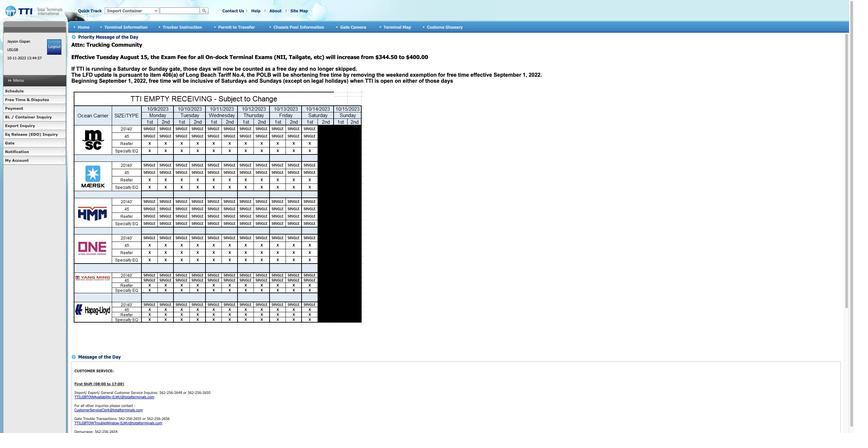 Task type: vqa. For each thing, say whether or not it's contained in the screenshot.
(edo)
yes



Task type: describe. For each thing, give the bounding box(es) containing it.
13:44:57
[[27, 56, 42, 60]]

quick
[[78, 8, 90, 13]]

terminal information
[[105, 25, 148, 29]]

to
[[233, 25, 237, 29]]

site map
[[291, 8, 308, 13]]

track
[[91, 8, 102, 13]]

about
[[270, 8, 282, 13]]

map for terminal map
[[403, 25, 412, 29]]

gate for gate
[[5, 141, 15, 145]]

account
[[12, 158, 29, 163]]

map for site map
[[300, 8, 308, 13]]

trucker
[[163, 25, 178, 29]]

export
[[5, 124, 19, 128]]

jayson gispan
[[7, 39, 30, 43]]

terminal for terminal map
[[384, 25, 402, 29]]

payment
[[5, 106, 23, 111]]

gate for gate camera
[[341, 25, 350, 29]]

inquiry for (edo)
[[43, 132, 58, 137]]

2 information from the left
[[300, 25, 324, 29]]

export inquiry
[[5, 124, 35, 128]]

chassis
[[274, 25, 289, 29]]

free time & disputes link
[[3, 96, 66, 104]]

gate link
[[3, 139, 66, 148]]

contact
[[223, 8, 238, 13]]

1 information from the left
[[123, 25, 148, 29]]

login image
[[47, 39, 62, 55]]

help link
[[252, 8, 261, 13]]

us
[[239, 8, 244, 13]]

disputes
[[31, 98, 49, 102]]

bl
[[5, 115, 10, 119]]

my
[[5, 158, 11, 163]]

schedule
[[5, 89, 24, 93]]

/
[[11, 115, 14, 119]]

free
[[5, 98, 14, 102]]

my account link
[[3, 156, 66, 165]]

schedule link
[[3, 87, 66, 96]]

trucker instruction
[[163, 25, 202, 29]]

terminal map
[[384, 25, 412, 29]]

eq
[[5, 132, 10, 137]]

bl / container inquiry
[[5, 115, 52, 119]]

pool
[[290, 25, 299, 29]]

eq release (edo) inquiry link
[[3, 130, 66, 139]]

site map link
[[291, 8, 308, 13]]

transfer
[[238, 25, 255, 29]]

permit
[[218, 25, 232, 29]]

notification link
[[3, 148, 66, 156]]

customs
[[427, 25, 445, 29]]



Task type: locate. For each thing, give the bounding box(es) containing it.
notification
[[5, 150, 29, 154]]

gate left camera
[[341, 25, 350, 29]]

map right site in the left of the page
[[300, 8, 308, 13]]

inquiry right (edo)
[[43, 132, 58, 137]]

1 horizontal spatial map
[[403, 25, 412, 29]]

0 horizontal spatial map
[[300, 8, 308, 13]]

about link
[[270, 8, 282, 13]]

chassis pool information
[[274, 25, 324, 29]]

gate camera
[[341, 25, 367, 29]]

inquiry
[[37, 115, 52, 119], [20, 124, 35, 128], [43, 132, 58, 137]]

payment link
[[3, 104, 66, 113]]

(edo)
[[29, 132, 41, 137]]

gate down eq
[[5, 141, 15, 145]]

0 horizontal spatial information
[[123, 25, 148, 29]]

0 horizontal spatial terminal
[[105, 25, 122, 29]]

release
[[11, 132, 27, 137]]

map left customs
[[403, 25, 412, 29]]

information
[[123, 25, 148, 29], [300, 25, 324, 29]]

1 vertical spatial inquiry
[[20, 124, 35, 128]]

my account
[[5, 158, 29, 163]]

free time & disputes
[[5, 98, 49, 102]]

1 vertical spatial map
[[403, 25, 412, 29]]

bl / container inquiry link
[[3, 113, 66, 122]]

permit to transfer
[[218, 25, 255, 29]]

inquiry down bl / container inquiry
[[20, 124, 35, 128]]

time
[[15, 98, 25, 102]]

2023
[[18, 56, 26, 60]]

0 vertical spatial inquiry
[[37, 115, 52, 119]]

customs glossary
[[427, 25, 463, 29]]

export inquiry link
[[3, 122, 66, 130]]

instruction
[[180, 25, 202, 29]]

site
[[291, 8, 299, 13]]

0 horizontal spatial gate
[[5, 141, 15, 145]]

contact us
[[223, 8, 244, 13]]

contact us link
[[223, 8, 244, 13]]

None text field
[[160, 7, 200, 14]]

2 vertical spatial inquiry
[[43, 132, 58, 137]]

eq release (edo) inquiry
[[5, 132, 58, 137]]

1 terminal from the left
[[105, 25, 122, 29]]

jayson
[[7, 39, 18, 43]]

1 vertical spatial gate
[[5, 141, 15, 145]]

2 terminal from the left
[[384, 25, 402, 29]]

gate
[[341, 25, 350, 29], [5, 141, 15, 145]]

11-
[[13, 56, 18, 60]]

gispan
[[19, 39, 30, 43]]

terminal
[[105, 25, 122, 29], [384, 25, 402, 29]]

0 vertical spatial map
[[300, 8, 308, 13]]

inquiry down payment link
[[37, 115, 52, 119]]

0 vertical spatial gate
[[341, 25, 350, 29]]

1 horizontal spatial gate
[[341, 25, 350, 29]]

1 horizontal spatial terminal
[[384, 25, 402, 29]]

inquiry for container
[[37, 115, 52, 119]]

1 horizontal spatial information
[[300, 25, 324, 29]]

camera
[[351, 25, 367, 29]]

map
[[300, 8, 308, 13], [403, 25, 412, 29]]

&
[[27, 98, 30, 102]]

10-
[[7, 56, 13, 60]]

container
[[15, 115, 35, 119]]

10-11-2023 13:44:57
[[7, 56, 42, 60]]

home
[[78, 25, 90, 29]]

glossary
[[446, 25, 463, 29]]

quick track
[[78, 8, 102, 13]]

uslgb
[[7, 47, 18, 52]]

terminal for terminal information
[[105, 25, 122, 29]]

help
[[252, 8, 261, 13]]



